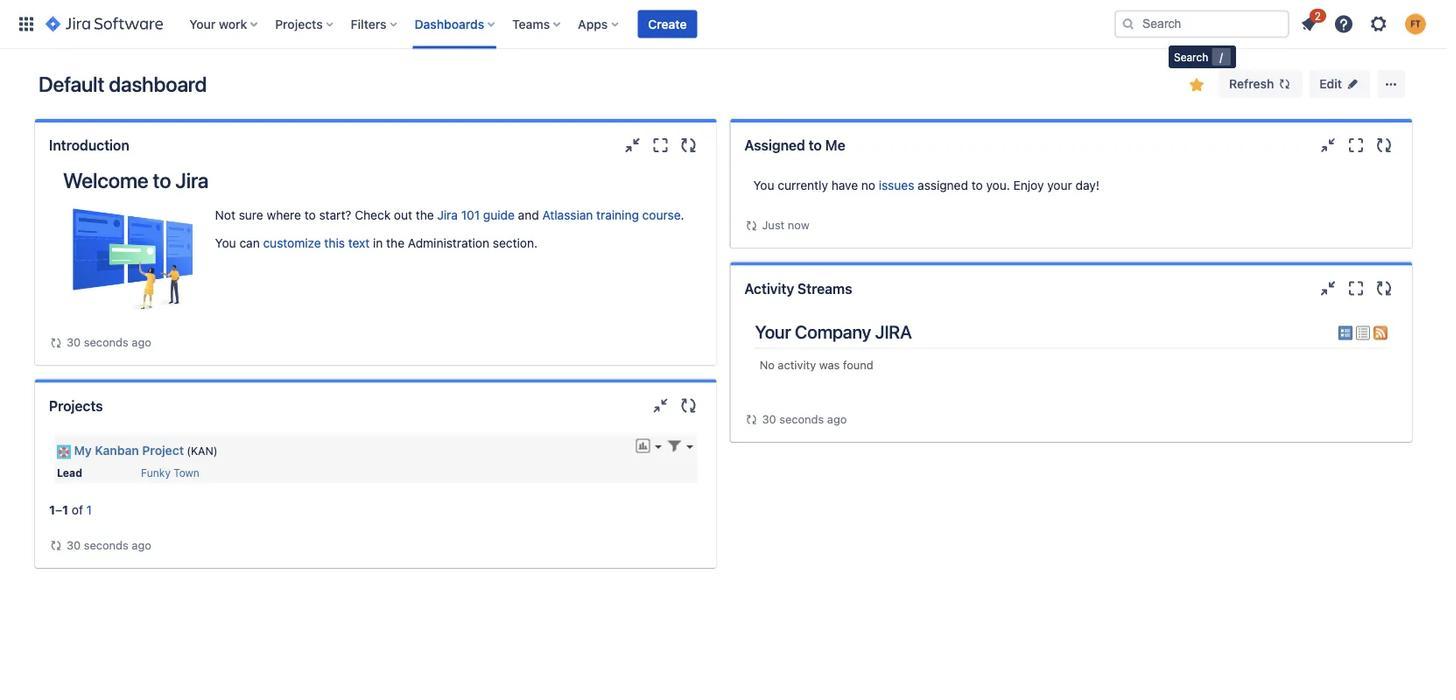 Task type: vqa. For each thing, say whether or not it's contained in the screenshot.
"30" inside Projects "region"
yes



Task type: describe. For each thing, give the bounding box(es) containing it.
1 link
[[86, 503, 92, 517]]

out
[[394, 208, 413, 222]]

seconds for projects
[[84, 539, 129, 552]]

to left start?
[[305, 208, 316, 222]]

town
[[174, 467, 200, 479]]

check
[[355, 208, 391, 222]]

introduction
[[49, 137, 129, 154]]

minimize projects image
[[650, 395, 671, 416]]

activity
[[745, 280, 794, 297]]

enjoy
[[1014, 178, 1044, 193]]

assigned
[[918, 178, 969, 193]]

project
[[142, 444, 184, 458]]

sure
[[239, 208, 263, 222]]

you for you can
[[215, 236, 236, 250]]

training
[[597, 208, 639, 222]]

issues link
[[879, 178, 915, 193]]

settings image
[[1369, 14, 1390, 35]]

my kanban project (kan)
[[74, 444, 218, 458]]

customize this text link
[[263, 236, 370, 250]]

refresh projects image
[[678, 395, 699, 416]]

1 horizontal spatial jira
[[437, 208, 458, 222]]

funky town
[[141, 467, 200, 479]]

not
[[215, 208, 236, 222]]

now
[[788, 218, 810, 232]]

work
[[219, 17, 247, 31]]

30 seconds ago for introduction
[[67, 336, 151, 349]]

dashboards button
[[409, 10, 502, 38]]

you currently have no issues assigned to you. enjoy your day!
[[754, 178, 1100, 193]]

minimize introduction image
[[622, 135, 643, 156]]

an arrow curved in a circular way on the button that refreshes the dashboard image for assigned
[[745, 219, 759, 233]]

/
[[1220, 51, 1223, 63]]

no activity was found
[[760, 359, 874, 372]]

start?
[[319, 208, 352, 222]]

welcome
[[63, 168, 148, 193]]

just now
[[762, 218, 810, 232]]

primary element
[[11, 0, 1115, 49]]

seconds for introduction
[[84, 336, 129, 349]]

create
[[648, 17, 687, 31]]

refresh button
[[1219, 70, 1303, 98]]

ago for activity streams
[[827, 412, 847, 426]]

default
[[39, 72, 104, 96]]

can
[[239, 236, 260, 250]]

filters button
[[346, 10, 404, 38]]

activity
[[778, 359, 816, 372]]

activity streams region
[[745, 311, 1399, 428]]

1 1 from the left
[[49, 503, 55, 517]]

default dashboard
[[39, 72, 207, 96]]

issues
[[879, 178, 915, 193]]

1 – 1 of 1
[[49, 503, 92, 517]]

more dashboard actions image
[[1381, 74, 1402, 95]]

maximize activity streams image
[[1346, 278, 1367, 299]]

Search field
[[1115, 10, 1290, 38]]

course
[[642, 208, 681, 222]]

30 for projects
[[67, 539, 81, 552]]

where
[[267, 208, 301, 222]]

minimize assigned to me image
[[1318, 135, 1339, 156]]

kanban
[[95, 444, 139, 458]]

2
[[1315, 10, 1322, 22]]

ago for introduction
[[132, 336, 151, 349]]

currently
[[778, 178, 828, 193]]

this
[[324, 236, 345, 250]]

filters
[[351, 17, 387, 31]]

administration
[[408, 236, 490, 250]]

apps
[[578, 17, 608, 31]]

dashboard
[[109, 72, 207, 96]]

my
[[74, 444, 92, 458]]

your for your work
[[189, 17, 216, 31]]

maximize introduction image
[[650, 135, 671, 156]]

teams
[[512, 17, 550, 31]]

not sure where to start? check out the jira 101 guide and atlassian training course .
[[215, 208, 684, 222]]

lead
[[57, 467, 82, 479]]

in
[[373, 236, 383, 250]]

company
[[795, 321, 872, 343]]

refresh assigned to me image
[[1374, 135, 1395, 156]]

banner containing your work
[[0, 0, 1448, 49]]

me
[[826, 137, 846, 154]]

your for your company jira
[[755, 321, 791, 343]]

refresh
[[1230, 77, 1274, 91]]

maximize assigned to me image
[[1346, 135, 1367, 156]]

to inside region
[[972, 178, 983, 193]]

0 horizontal spatial jira
[[175, 168, 209, 193]]

you for you currently have no
[[754, 178, 775, 193]]

just
[[762, 218, 785, 232]]

an arrow curved in a circular way on the button that refreshes the dashboard image for projects
[[49, 539, 63, 553]]

minimize activity streams image
[[1318, 278, 1339, 299]]

3 1 from the left
[[86, 503, 92, 517]]

30 seconds ago for activity streams
[[762, 412, 847, 426]]

search
[[1174, 51, 1209, 63]]



Task type: locate. For each thing, give the bounding box(es) containing it.
(kan)
[[187, 445, 218, 458]]

guide
[[483, 208, 515, 222]]

0 vertical spatial jira
[[175, 168, 209, 193]]

funky
[[141, 467, 171, 479]]

30 seconds ago inside introduction region
[[67, 336, 151, 349]]

an arrow curved in a circular way on the button that refreshes the dashboard image for introduction
[[49, 336, 63, 350]]

no
[[862, 178, 876, 193]]

your inside activity streams region
[[755, 321, 791, 343]]

the right in
[[386, 236, 405, 250]]

the right out
[[416, 208, 434, 222]]

you inside assigned to me region
[[754, 178, 775, 193]]

dashboards
[[415, 17, 484, 31]]

projects right work
[[275, 17, 323, 31]]

you.
[[987, 178, 1010, 193]]

2 vertical spatial seconds
[[84, 539, 129, 552]]

to
[[809, 137, 822, 154], [153, 168, 171, 193], [972, 178, 983, 193], [305, 208, 316, 222]]

star default dashboard image
[[1187, 74, 1208, 95]]

your up no
[[755, 321, 791, 343]]

ago for projects
[[132, 539, 151, 552]]

refresh introduction image
[[678, 135, 699, 156]]

2 vertical spatial 30
[[67, 539, 81, 552]]

1 horizontal spatial the
[[416, 208, 434, 222]]

and
[[518, 208, 539, 222]]

30 inside activity streams region
[[762, 412, 777, 426]]

1 vertical spatial 30
[[762, 412, 777, 426]]

projects button
[[270, 10, 340, 38]]

0 vertical spatial seconds
[[84, 336, 129, 349]]

0 vertical spatial projects
[[275, 17, 323, 31]]

of
[[72, 503, 83, 517]]

0 vertical spatial your
[[189, 17, 216, 31]]

projects inside dropdown button
[[275, 17, 323, 31]]

1 vertical spatial your
[[755, 321, 791, 343]]

ago inside activity streams region
[[827, 412, 847, 426]]

you
[[754, 178, 775, 193], [215, 236, 236, 250]]

jira
[[175, 168, 209, 193], [437, 208, 458, 222]]

2 horizontal spatial 1
[[86, 503, 92, 517]]

101
[[461, 208, 480, 222]]

assigned to me region
[[745, 168, 1399, 234]]

0 horizontal spatial projects
[[49, 398, 103, 414]]

projects region
[[49, 429, 703, 554]]

1 vertical spatial 30 seconds ago
[[762, 412, 847, 426]]

an arrow curved in a circular way on the button that refreshes the dashboard image inside introduction region
[[49, 336, 63, 350]]

0 vertical spatial an arrow curved in a circular way on the button that refreshes the dashboard image
[[49, 336, 63, 350]]

2 1 from the left
[[62, 503, 68, 517]]

edit
[[1320, 77, 1343, 91]]

2 vertical spatial 30 seconds ago
[[67, 539, 151, 552]]

assigned
[[745, 137, 805, 154]]

an arrow curved in a circular way on the button that refreshes the dashboard image for activity
[[745, 413, 759, 427]]

an arrow curved in a circular way on the button that refreshes the dashboard image inside assigned to me region
[[745, 219, 759, 233]]

0 vertical spatial 30 seconds ago
[[67, 336, 151, 349]]

day!
[[1076, 178, 1100, 193]]

an arrow curved in a circular way on the button that refreshes the dashboard image
[[49, 336, 63, 350], [49, 539, 63, 553]]

projects up "my"
[[49, 398, 103, 414]]

to right welcome
[[153, 168, 171, 193]]

no
[[760, 359, 775, 372]]

0 vertical spatial you
[[754, 178, 775, 193]]

funky town link
[[141, 467, 200, 479]]

1 an arrow curved in a circular way on the button that refreshes the dashboard image from the top
[[745, 219, 759, 233]]

refresh activity streams image
[[1374, 278, 1395, 299]]

30 for activity streams
[[762, 412, 777, 426]]

jira left 101
[[437, 208, 458, 222]]

an arrow curved in a circular way on the button that refreshes the dashboard image inside activity streams region
[[745, 413, 759, 427]]

seconds inside activity streams region
[[780, 412, 824, 426]]

30 seconds ago inside projects region
[[67, 539, 151, 552]]

teams button
[[507, 10, 568, 38]]

appswitcher icon image
[[16, 14, 37, 35]]

found
[[843, 359, 874, 372]]

2 vertical spatial ago
[[132, 539, 151, 552]]

30 seconds ago for projects
[[67, 539, 151, 552]]

you left can
[[215, 236, 236, 250]]

0 horizontal spatial 1
[[49, 503, 55, 517]]

1 horizontal spatial your
[[755, 321, 791, 343]]

30 seconds ago inside activity streams region
[[762, 412, 847, 426]]

jira software image
[[46, 14, 163, 35], [46, 14, 163, 35]]

streams
[[798, 280, 853, 297]]

seconds
[[84, 336, 129, 349], [780, 412, 824, 426], [84, 539, 129, 552]]

introduction region
[[49, 168, 703, 352]]

1 vertical spatial seconds
[[780, 412, 824, 426]]

edit link
[[1310, 70, 1371, 98]]

text
[[348, 236, 370, 250]]

an arrow curved in a circular way on the button that refreshes the dashboard image
[[745, 219, 759, 233], [745, 413, 759, 427]]

1 vertical spatial you
[[215, 236, 236, 250]]

you inside introduction region
[[215, 236, 236, 250]]

.
[[681, 208, 684, 222]]

customize
[[263, 236, 321, 250]]

was
[[819, 359, 840, 372]]

your left work
[[189, 17, 216, 31]]

1 an arrow curved in a circular way on the button that refreshes the dashboard image from the top
[[49, 336, 63, 350]]

1
[[49, 503, 55, 517], [62, 503, 68, 517], [86, 503, 92, 517]]

to left you.
[[972, 178, 983, 193]]

–
[[55, 503, 62, 517]]

ago
[[132, 336, 151, 349], [827, 412, 847, 426], [132, 539, 151, 552]]

30 seconds ago
[[67, 336, 151, 349], [762, 412, 847, 426], [67, 539, 151, 552]]

jira 101 guide link
[[437, 208, 515, 222]]

1 horizontal spatial projects
[[275, 17, 323, 31]]

your
[[1048, 178, 1073, 193]]

30
[[67, 336, 81, 349], [762, 412, 777, 426], [67, 539, 81, 552]]

30 for introduction
[[67, 336, 81, 349]]

your company jira
[[755, 321, 912, 343]]

1 vertical spatial the
[[386, 236, 405, 250]]

2 an arrow curved in a circular way on the button that refreshes the dashboard image from the top
[[745, 413, 759, 427]]

activity streams
[[745, 280, 853, 297]]

to left me
[[809, 137, 822, 154]]

1 horizontal spatial 1
[[62, 503, 68, 517]]

your
[[189, 17, 216, 31], [755, 321, 791, 343]]

0 vertical spatial 30
[[67, 336, 81, 349]]

your inside popup button
[[189, 17, 216, 31]]

help image
[[1334, 14, 1355, 35]]

apps button
[[573, 10, 626, 38]]

atlassian
[[542, 208, 593, 222]]

your profile and settings image
[[1406, 14, 1427, 35]]

1 vertical spatial projects
[[49, 398, 103, 414]]

my kanban project link
[[74, 444, 184, 458]]

0 vertical spatial an arrow curved in a circular way on the button that refreshes the dashboard image
[[745, 219, 759, 233]]

section.
[[493, 236, 538, 250]]

an arrow curved in a circular way on the button that refreshes the dashboard image right refresh projects 'icon'
[[745, 413, 759, 427]]

your work button
[[184, 10, 265, 38]]

jira right welcome
[[175, 168, 209, 193]]

1 vertical spatial jira
[[437, 208, 458, 222]]

notifications image
[[1299, 14, 1320, 35]]

30 inside introduction region
[[67, 336, 81, 349]]

seconds for activity streams
[[780, 412, 824, 426]]

seconds inside projects region
[[84, 539, 129, 552]]

have
[[832, 178, 858, 193]]

seconds inside introduction region
[[84, 336, 129, 349]]

0 horizontal spatial the
[[386, 236, 405, 250]]

an arrow curved in a circular way on the button that refreshes the dashboard image left just
[[745, 219, 759, 233]]

you left "currently"
[[754, 178, 775, 193]]

30 inside projects region
[[67, 539, 81, 552]]

1 vertical spatial an arrow curved in a circular way on the button that refreshes the dashboard image
[[49, 539, 63, 553]]

search image
[[1122, 17, 1136, 31]]

projects
[[275, 17, 323, 31], [49, 398, 103, 414]]

assigned to me
[[745, 137, 846, 154]]

you can customize this text in the administration section.
[[215, 236, 538, 250]]

1 vertical spatial ago
[[827, 412, 847, 426]]

0 vertical spatial the
[[416, 208, 434, 222]]

1 vertical spatial an arrow curved in a circular way on the button that refreshes the dashboard image
[[745, 413, 759, 427]]

ago inside projects region
[[132, 539, 151, 552]]

the
[[416, 208, 434, 222], [386, 236, 405, 250]]

0 vertical spatial ago
[[132, 336, 151, 349]]

0 horizontal spatial you
[[215, 236, 236, 250]]

banner
[[0, 0, 1448, 49]]

refresh image
[[1278, 77, 1292, 91]]

ago inside introduction region
[[132, 336, 151, 349]]

2 an arrow curved in a circular way on the button that refreshes the dashboard image from the top
[[49, 539, 63, 553]]

jira
[[875, 321, 912, 343]]

0 horizontal spatial your
[[189, 17, 216, 31]]

an arrow curved in a circular way on the button that refreshes the dashboard image inside projects region
[[49, 539, 63, 553]]

welcome to jira
[[63, 168, 209, 193]]

atlassian training course link
[[542, 208, 681, 222]]

1 horizontal spatial you
[[754, 178, 775, 193]]

edit icon image
[[1346, 77, 1360, 91]]

create button
[[638, 10, 698, 38]]

your work
[[189, 17, 247, 31]]



